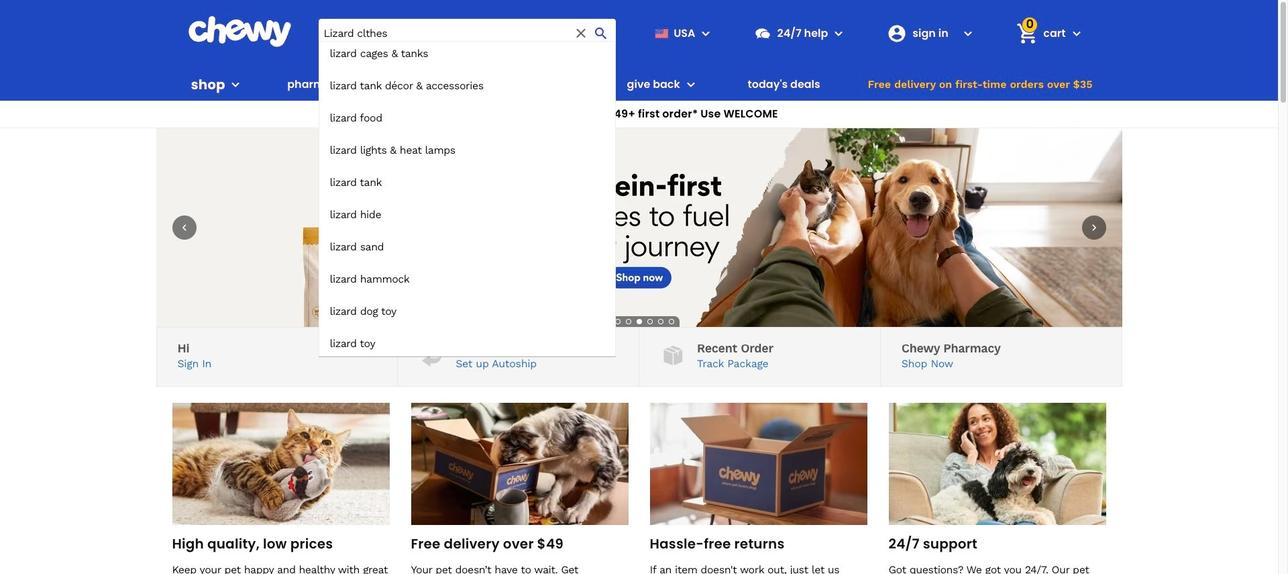 Task type: vqa. For each thing, say whether or not it's contained in the screenshot.
left dog
no



Task type: describe. For each thing, give the bounding box(es) containing it.
cart menu image
[[1069, 25, 1085, 41]]

protein-first recipes to fuel their journey. shop american journey by chewy now. image
[[156, 128, 1123, 327]]

delete search image
[[574, 25, 590, 41]]

submit search image
[[594, 25, 610, 41]]

menu image
[[228, 77, 244, 93]]

items image
[[1016, 21, 1040, 45]]

give back menu image
[[683, 77, 699, 93]]

help menu image
[[831, 25, 847, 41]]



Task type: locate. For each thing, give the bounding box(es) containing it.
menu image
[[699, 25, 715, 41]]

1 horizontal spatial / image
[[661, 343, 687, 369]]

2 / image from the left
[[661, 343, 687, 369]]

chewy support image
[[755, 25, 772, 42]]

/ image
[[419, 343, 445, 369], [661, 343, 687, 369]]

Product search field
[[319, 19, 617, 356]]

site banner
[[0, 0, 1279, 356]]

chewy home image
[[188, 16, 292, 47]]

list box
[[319, 41, 617, 356]]

0 horizontal spatial / image
[[419, 343, 445, 369]]

list box inside site 'banner'
[[319, 41, 617, 356]]

account menu image
[[961, 25, 977, 41]]

Search text field
[[319, 19, 617, 48]]

1 / image from the left
[[419, 343, 445, 369]]

choose slide to display. group
[[613, 316, 677, 327]]



